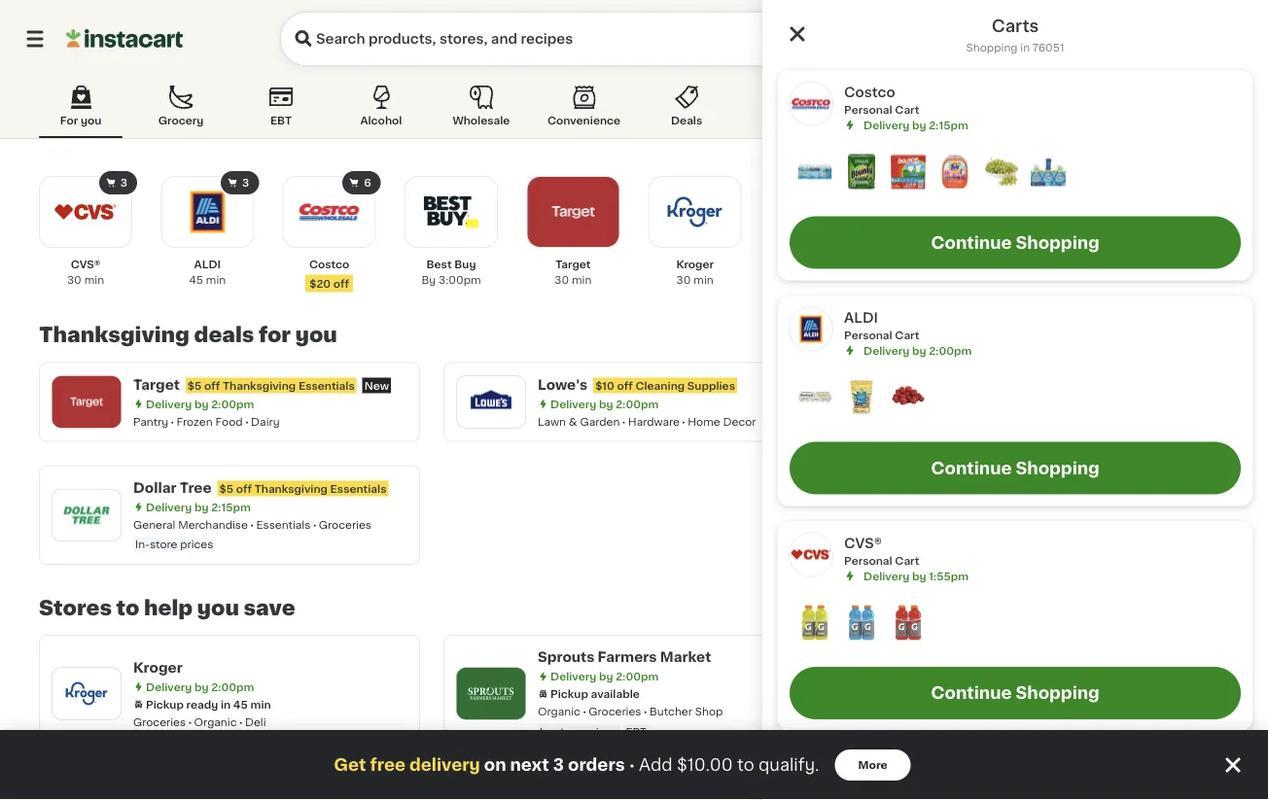Task type: describe. For each thing, give the bounding box(es) containing it.
you inside button
[[81, 115, 102, 126]]

lowe's logo image
[[466, 377, 517, 428]]

0 vertical spatial costco image
[[790, 82, 833, 125]]

groceries inside organic groceries butcher shop in-store prices ebt
[[589, 707, 642, 718]]

3:00pm
[[439, 275, 481, 286]]

2:00pm for pickup available
[[616, 672, 659, 683]]

$10+
[[1023, 718, 1048, 729]]

tom
[[907, 259, 931, 270]]

aldi personal cart
[[845, 311, 920, 340]]

carts
[[992, 18, 1039, 35]]

merchandise
[[178, 520, 248, 530]]

best buy by 3:00pm
[[422, 259, 481, 286]]

shopping inside carts shopping in 76051
[[967, 42, 1018, 53]]

$10.00
[[677, 757, 733, 774]]

target for target 30 min
[[556, 259, 591, 270]]

$5 inside dollar tree $5 off thanksgiving essentials
[[219, 484, 234, 494]]

ebt inside button
[[270, 115, 292, 126]]

Search field
[[280, 12, 975, 66]]

delivery by 2:00pm for pickup ready in 45 min
[[146, 682, 254, 693]]

aldi for aldi personal cart
[[845, 311, 879, 324]]

0 horizontal spatial 2:15pm
[[211, 502, 251, 513]]

$10
[[596, 380, 615, 391]]

thumb
[[933, 259, 972, 270]]

delivery by 2:00pm for hardware
[[551, 399, 659, 410]]

on inside treatment tracker modal dialog
[[484, 757, 506, 774]]

stores
[[39, 598, 112, 618]]

delivery by 2:00pm for pickup available
[[551, 672, 659, 683]]

get free delivery on next 3 orders • add $10.00 to qualify.
[[334, 757, 820, 774]]

orders
[[568, 757, 625, 774]]

target $5 off thanksgiving essentials new
[[133, 378, 389, 392]]

1 horizontal spatial 2:15pm
[[929, 120, 969, 130]]

lowe's
[[538, 378, 588, 392]]

help
[[144, 598, 193, 618]]

1:55pm
[[929, 571, 969, 582]]

wholesale button
[[440, 82, 523, 138]]

more
[[859, 760, 888, 771]]

drugstore
[[1060, 698, 1115, 709]]

shopping for costco
[[1016, 234, 1100, 251]]

continue shopping button for costco
[[790, 216, 1242, 269]]

garden
[[580, 416, 620, 427]]

wholesale
[[453, 115, 510, 126]]

delivery
[[410, 757, 480, 774]]

prices inside health and wellness drugstore lower fees on $10+ in-store prices
[[1101, 718, 1134, 729]]

delivery up pantry
[[146, 399, 192, 410]]

southern grove chopped walnuts image
[[845, 380, 880, 415]]

&
[[569, 416, 578, 427]]

dawn ultra platinum powerwash dish spray, fresh scent, 16 fl oz, 3 ct image
[[1031, 154, 1066, 189]]

cvs® image
[[790, 534, 833, 576]]

for
[[60, 115, 78, 126]]

0 horizontal spatial organic
[[194, 717, 237, 728]]

aldi for aldi 45 min
[[194, 259, 221, 270]]

home
[[688, 416, 721, 427]]

bounty advanced 2-ply paper towels, white, 101 select-a-size sheets, 12 ct image
[[845, 154, 880, 189]]

delivery by 1:55pm
[[864, 571, 969, 582]]

store for general merchandise essentials groceries in-store prices
[[150, 540, 177, 550]]

off inside costco $20 off
[[334, 278, 349, 289]]

dollar tree logo image
[[61, 490, 112, 541]]

delivery up ready
[[146, 682, 192, 693]]

organic inside organic groceries butcher shop in-store prices ebt
[[538, 707, 581, 718]]

tom thumb 25 min
[[907, 259, 972, 286]]

prices for general merchandise essentials groceries in-store prices
[[180, 540, 214, 550]]

in- for organic groceries butcher shop in-store prices ebt
[[540, 727, 555, 738]]

cart for aldi
[[896, 330, 920, 340]]

get
[[334, 757, 366, 774]]

pickup available
[[551, 689, 640, 700]]

free
[[370, 757, 406, 774]]

min inside central market 45 min
[[1060, 275, 1080, 286]]

health and wellness drugstore lower fees on $10+ in-store prices
[[943, 698, 1134, 729]]

•
[[629, 758, 635, 773]]

by for pickup available
[[599, 672, 613, 683]]

instacart image
[[66, 27, 183, 51]]

gatorade lemon-lime flavored thirst quencher image
[[798, 606, 833, 641]]

target for target $5 off thanksgiving essentials new
[[133, 378, 180, 392]]

lowe's $10 off cleaning supplies
[[538, 378, 736, 392]]

kroger for kroger
[[133, 661, 183, 675]]

bounce dryer sheets, outdoor fresh, 160 sheets, 2 ct image
[[891, 154, 926, 189]]

costco personal cart
[[845, 85, 920, 115]]

farmers
[[598, 651, 657, 665]]

thanksgiving deals for you
[[39, 325, 338, 345]]

delivery by 2:00pm for drugstore
[[956, 681, 1064, 691]]

you for thanksgiving deals for you
[[296, 325, 338, 345]]

2:00pm for drugstore
[[1021, 681, 1064, 691]]

3 for cvs® 30 min
[[120, 178, 127, 188]]

decor
[[723, 416, 756, 427]]

0 horizontal spatial delivery by 2:15pm
[[146, 502, 251, 513]]

continue shopping button for aldi
[[790, 442, 1242, 495]]

pickup for kroger
[[146, 699, 184, 710]]

costco $20 off
[[309, 259, 350, 289]]

2:00pm for hardware
[[616, 399, 659, 410]]

cvs® image
[[53, 179, 119, 245]]

20
[[799, 275, 813, 286]]

continue shopping for costco
[[931, 234, 1100, 251]]

buy
[[455, 259, 476, 270]]

in for carts
[[1021, 42, 1030, 53]]

store for organic groceries butcher shop in-store prices ebt
[[555, 727, 582, 738]]

groceries organic deli
[[133, 717, 266, 728]]

delivery by 2:00pm down "aldi personal cart" on the top right of page
[[864, 345, 972, 356]]

1 horizontal spatial 45
[[233, 699, 248, 710]]

more button
[[835, 750, 911, 781]]

gatorade cool blue flavored thirst quencher image
[[845, 606, 880, 641]]

min inside the "cvs® 30 min"
[[84, 275, 104, 286]]

delivery up &
[[551, 399, 597, 410]]

2:00pm down 25
[[929, 345, 972, 356]]

by for essentials
[[195, 502, 209, 513]]

$5 for target
[[188, 380, 202, 391]]

cart for costco
[[896, 104, 920, 115]]

for you
[[60, 115, 102, 126]]

best
[[427, 259, 452, 270]]

shopping for cvs®
[[1016, 686, 1100, 702]]

cvs® 30 min
[[67, 259, 104, 286]]

by left 1:55pm
[[913, 571, 927, 582]]

stores
[[1175, 267, 1209, 278]]

min inside kroger delivery now 20 min
[[816, 275, 836, 286]]

personal for cvs®
[[845, 555, 893, 566]]

delivery down "aldi personal cart" on the top right of page
[[864, 345, 910, 356]]

wellness
[[1004, 698, 1052, 709]]

cvs® for cvs® 30 min
[[71, 259, 101, 270]]

tide pods plus downy laundry detergent, april fresh, 104 ct image
[[938, 154, 973, 189]]

best buy image
[[418, 179, 485, 245]]

kroger 30 min
[[677, 259, 714, 286]]

lower
[[945, 718, 978, 729]]

cvs® for cvs® personal cart
[[845, 536, 883, 550]]

0 vertical spatial thanksgiving
[[39, 325, 190, 345]]

pickup ready in 45 min
[[146, 699, 271, 710]]

walgreens
[[943, 660, 1019, 673]]

pantry frozen food dairy
[[133, 416, 280, 427]]

items in cart element for aldi
[[798, 380, 1234, 419]]

pantry
[[133, 416, 168, 427]]

dollar tree $5 off thanksgiving essentials
[[133, 481, 387, 495]]

0 vertical spatial delivery by 2:15pm
[[864, 120, 969, 130]]

personal for aldi
[[845, 330, 893, 340]]

cleaning
[[636, 380, 685, 391]]

alcohol button
[[340, 82, 423, 138]]

convenience
[[548, 115, 621, 126]]

kroger for kroger 30 min
[[677, 259, 714, 270]]

frozen
[[177, 416, 213, 427]]

deals
[[194, 325, 254, 345]]

gatorade fruit punch flavored thirst quencher image
[[891, 606, 926, 641]]

min inside aldi 45 min
[[206, 275, 226, 286]]

central
[[1020, 259, 1061, 270]]

min inside target 30 min
[[572, 275, 592, 286]]

ebt button
[[239, 82, 323, 138]]

$20
[[310, 278, 331, 289]]

96
[[1158, 267, 1172, 278]]

delivery down sprouts
[[551, 672, 597, 683]]

$5 for walgreens
[[1027, 662, 1041, 673]]

45 inside central market 45 min
[[1043, 275, 1057, 286]]

qualify.
[[759, 757, 820, 774]]

on inside health and wellness drugstore lower fees on $10+ in-store prices
[[1006, 718, 1020, 729]]

deals
[[671, 115, 703, 126]]

tree
[[180, 481, 212, 495]]

deals button
[[645, 82, 729, 138]]

store inside health and wellness drugstore lower fees on $10+ in-store prices
[[1070, 718, 1098, 729]]

general
[[133, 520, 175, 530]]

3 inside treatment tracker modal dialog
[[553, 757, 564, 774]]

ready
[[186, 699, 218, 710]]

30 for target 30 min
[[555, 275, 569, 286]]

prices for organic groceries butcher shop in-store prices ebt
[[585, 727, 618, 738]]

off for walgreens
[[1044, 662, 1060, 673]]

thanksgiving inside the target $5 off thanksgiving essentials new
[[223, 380, 296, 391]]

grocery
[[158, 115, 204, 126]]

off for target
[[204, 380, 220, 391]]

carts shopping in 76051
[[967, 18, 1065, 53]]

min inside kroger 30 min
[[694, 275, 714, 286]]



Task type: vqa. For each thing, say whether or not it's contained in the screenshot.
Safeway on the top left of page
no



Task type: locate. For each thing, give the bounding box(es) containing it.
by for hardware
[[599, 399, 613, 410]]

pets button
[[846, 82, 929, 138]]

1 vertical spatial continue shopping
[[931, 460, 1100, 477]]

0 vertical spatial continue shopping
[[931, 234, 1100, 251]]

cvs® personal cart
[[845, 536, 920, 566]]

3 items in cart element from the top
[[798, 606, 1234, 644]]

1 horizontal spatial to
[[738, 757, 755, 774]]

1 continue shopping button from the top
[[790, 216, 1242, 269]]

delivery down cvs® personal cart
[[864, 571, 910, 582]]

and
[[981, 698, 1001, 709]]

continue shopping for aldi
[[931, 460, 1100, 477]]

3 cart from the top
[[896, 555, 920, 566]]

organic groceries butcher shop in-store prices ebt
[[538, 707, 723, 738]]

cvs®
[[71, 259, 101, 270], [845, 536, 883, 550]]

1 horizontal spatial store
[[555, 727, 582, 738]]

delivery
[[864, 120, 910, 130], [807, 259, 853, 270], [864, 345, 910, 356], [146, 399, 192, 410], [551, 399, 597, 410], [146, 502, 192, 513], [864, 571, 910, 582], [551, 672, 597, 683], [956, 681, 1001, 691], [146, 682, 192, 693]]

delivery by 2:00pm down the walgreens $5 off
[[956, 681, 1064, 691]]

45 up thanksgiving deals for you
[[189, 275, 203, 286]]

2 items in cart element from the top
[[798, 380, 1234, 419]]

thanksgiving down the "cvs® 30 min"
[[39, 325, 190, 345]]

walgreens $5 off
[[943, 660, 1060, 673]]

pickup left ready
[[146, 699, 184, 710]]

by
[[913, 120, 927, 130], [913, 345, 927, 356], [195, 399, 209, 410], [599, 399, 613, 410], [195, 502, 209, 513], [913, 571, 927, 582], [599, 672, 613, 683], [1004, 681, 1018, 691], [195, 682, 209, 693]]

$5 inside the walgreens $5 off
[[1027, 662, 1041, 673]]

1 horizontal spatial ebt
[[626, 727, 647, 738]]

3 right next
[[553, 757, 564, 774]]

2:15pm up the merchandise
[[211, 502, 251, 513]]

store down drugstore
[[1070, 718, 1098, 729]]

2 continue shopping from the top
[[931, 460, 1100, 477]]

sprouts farmers market logo image
[[466, 669, 517, 719]]

items in cart element for cvs®
[[798, 606, 1234, 644]]

2 horizontal spatial 30
[[677, 275, 691, 286]]

1 continue from the top
[[931, 234, 1012, 251]]

$5 up frozen
[[188, 380, 202, 391]]

general merchandise essentials groceries in-store prices
[[133, 520, 372, 550]]

0 vertical spatial personal
[[845, 104, 893, 115]]

0 horizontal spatial store
[[150, 540, 177, 550]]

30
[[67, 275, 82, 286], [555, 275, 569, 286], [677, 275, 691, 286]]

2 continue shopping button from the top
[[790, 442, 1242, 495]]

delivery down costco personal cart
[[864, 120, 910, 130]]

prices down drugstore
[[1101, 718, 1134, 729]]

supplies
[[688, 380, 736, 391]]

0 horizontal spatial to
[[116, 598, 140, 618]]

next
[[510, 757, 550, 774]]

0 vertical spatial costco
[[845, 85, 896, 99]]

1 horizontal spatial 30
[[555, 275, 569, 286]]

2 horizontal spatial you
[[296, 325, 338, 345]]

new
[[365, 380, 389, 391]]

0 vertical spatial target
[[556, 259, 591, 270]]

1 vertical spatial thanksgiving
[[223, 380, 296, 391]]

personal up pets at the right top of the page
[[845, 104, 893, 115]]

costco inside costco personal cart
[[845, 85, 896, 99]]

treatment tracker modal dialog
[[0, 731, 1269, 801]]

costco image
[[790, 82, 833, 125], [296, 179, 363, 245]]

2 vertical spatial items in cart element
[[798, 606, 1234, 644]]

health
[[943, 698, 978, 709]]

in inside carts shopping in 76051
[[1021, 42, 1030, 53]]

0 horizontal spatial costco image
[[296, 179, 363, 245]]

delivery by 2:00pm for frozen food
[[146, 399, 254, 410]]

cvs® inside cvs® personal cart
[[845, 536, 883, 550]]

1 horizontal spatial 3
[[242, 178, 249, 188]]

central market 45 min
[[1020, 259, 1102, 286]]

2:00pm up 'wellness'
[[1021, 681, 1064, 691]]

2 personal from the top
[[845, 330, 893, 340]]

2 vertical spatial cart
[[896, 555, 920, 566]]

0 horizontal spatial 3
[[120, 178, 127, 188]]

pickup up kirkland signature purified drinking water, 16.9 fl oz, 40-count image
[[768, 115, 806, 126]]

delivery by 2:15pm down tree
[[146, 502, 251, 513]]

96 stores link
[[1127, 176, 1240, 292]]

you for stores to help you save
[[197, 598, 239, 618]]

off right "$20"
[[334, 278, 349, 289]]

by
[[422, 275, 436, 286]]

3 right cvs® image
[[120, 178, 127, 188]]

30 down kroger image
[[677, 275, 691, 286]]

hardware
[[628, 416, 680, 427]]

30 for kroger 30 min
[[677, 275, 691, 286]]

by down tree
[[195, 502, 209, 513]]

30 inside the "cvs® 30 min"
[[67, 275, 82, 286]]

off up pantry frozen food dairy
[[204, 380, 220, 391]]

6
[[364, 178, 371, 188]]

off inside lowe's $10 off cleaning supplies
[[617, 380, 633, 391]]

stores to help you save
[[39, 598, 295, 618]]

by down the walgreens $5 off
[[1004, 681, 1018, 691]]

45 down central
[[1043, 275, 1057, 286]]

aldi image up aldi 45 min
[[174, 179, 241, 245]]

off inside the target $5 off thanksgiving essentials new
[[204, 380, 220, 391]]

personal up southern grove chopped walnuts icon
[[845, 330, 893, 340]]

personal up delivery by 1:55pm
[[845, 555, 893, 566]]

by for drugstore
[[1004, 681, 1018, 691]]

shopping
[[967, 42, 1018, 53], [1016, 234, 1100, 251], [1016, 460, 1100, 477], [1016, 686, 1100, 702]]

target
[[556, 259, 591, 270], [133, 378, 180, 392]]

30 down cvs® image
[[67, 275, 82, 286]]

to left help
[[116, 598, 140, 618]]

delivery by 2:15pm
[[864, 120, 969, 130], [146, 502, 251, 513]]

delivery inside kroger delivery now 20 min
[[807, 259, 853, 270]]

0 horizontal spatial target
[[133, 378, 180, 392]]

kroger down stores to help you save
[[133, 661, 183, 675]]

delivery by 2:00pm up the garden
[[551, 399, 659, 410]]

2 horizontal spatial in-
[[1056, 718, 1070, 729]]

continue
[[931, 234, 1012, 251], [931, 460, 1012, 477], [931, 686, 1012, 702]]

target 30 min
[[555, 259, 592, 286]]

2 continue from the top
[[931, 460, 1012, 477]]

1 vertical spatial to
[[738, 757, 755, 774]]

market
[[1064, 259, 1102, 270], [660, 651, 712, 665]]

costco image left 6
[[296, 179, 363, 245]]

beauty
[[968, 115, 1007, 126]]

cart inside costco personal cart
[[896, 104, 920, 115]]

prices inside organic groceries butcher shop in-store prices ebt
[[585, 727, 618, 738]]

1 horizontal spatial target
[[556, 259, 591, 270]]

delivery by 2:00pm up ready
[[146, 682, 254, 693]]

food
[[215, 416, 243, 427]]

1 horizontal spatial you
[[197, 598, 239, 618]]

grocery button
[[139, 82, 223, 138]]

1 horizontal spatial delivery by 2:15pm
[[864, 120, 969, 130]]

continue shopping button
[[790, 216, 1242, 269], [790, 442, 1242, 495], [790, 668, 1242, 720]]

aldi image down 20
[[790, 308, 833, 351]]

delivery down walgreens
[[956, 681, 1001, 691]]

1 vertical spatial items in cart element
[[798, 380, 1234, 419]]

delivery by 2:00pm up pickup available
[[551, 672, 659, 683]]

2:00pm for frozen food
[[211, 399, 254, 410]]

30 down target image
[[555, 275, 569, 286]]

off up general merchandise essentials groceries in-store prices
[[236, 484, 252, 494]]

cart for cvs®
[[896, 555, 920, 566]]

0 vertical spatial you
[[81, 115, 102, 126]]

$5 up 'wellness'
[[1027, 662, 1041, 673]]

0 horizontal spatial in
[[221, 699, 231, 710]]

1 continue shopping from the top
[[931, 234, 1100, 251]]

1 horizontal spatial groceries
[[319, 520, 372, 530]]

on left next
[[484, 757, 506, 774]]

aldi
[[194, 259, 221, 270], [845, 311, 879, 324]]

2 horizontal spatial 45
[[1043, 275, 1057, 286]]

30 inside kroger 30 min
[[677, 275, 691, 286]]

1 vertical spatial $5
[[219, 484, 234, 494]]

pickup
[[768, 115, 806, 126], [551, 689, 589, 700], [146, 699, 184, 710]]

by up ready
[[195, 682, 209, 693]]

0 horizontal spatial aldi image
[[174, 179, 241, 245]]

kroger down kroger image
[[677, 259, 714, 270]]

by up pantry frozen food dairy
[[195, 399, 209, 410]]

thanksgiving up general merchandise essentials groceries in-store prices
[[255, 484, 328, 494]]

store inside organic groceries butcher shop in-store prices ebt
[[555, 727, 582, 738]]

1 personal from the top
[[845, 104, 893, 115]]

shop categories tab list
[[39, 82, 1230, 138]]

min inside tom thumb 25 min
[[937, 275, 957, 286]]

1 vertical spatial aldi image
[[790, 308, 833, 351]]

in- down the general
[[135, 540, 150, 550]]

0 vertical spatial to
[[116, 598, 140, 618]]

2:00pm
[[929, 345, 972, 356], [211, 399, 254, 410], [616, 399, 659, 410], [616, 672, 659, 683], [1021, 681, 1064, 691], [211, 682, 254, 693]]

0 horizontal spatial you
[[81, 115, 102, 126]]

organic down pickup available
[[538, 707, 581, 718]]

1 vertical spatial ebt
[[626, 727, 647, 738]]

1 vertical spatial on
[[484, 757, 506, 774]]

0 vertical spatial in
[[1021, 42, 1030, 53]]

target down target image
[[556, 259, 591, 270]]

0 horizontal spatial on
[[484, 757, 506, 774]]

0 vertical spatial aldi
[[194, 259, 221, 270]]

2 horizontal spatial groceries
[[589, 707, 642, 718]]

personal inside costco personal cart
[[845, 104, 893, 115]]

delivery by 2:15pm down costco personal cart
[[864, 120, 969, 130]]

1 30 from the left
[[67, 275, 82, 286]]

prices inside general merchandise essentials groceries in-store prices
[[180, 540, 214, 550]]

off for lowe's
[[617, 380, 633, 391]]

market up butcher
[[660, 651, 712, 665]]

raspberries package image
[[891, 380, 926, 415]]

in- inside organic groceries butcher shop in-store prices ebt
[[540, 727, 555, 738]]

2:15pm
[[929, 120, 969, 130], [211, 502, 251, 513]]

1 vertical spatial cart
[[896, 330, 920, 340]]

3 personal from the top
[[845, 555, 893, 566]]

shop
[[695, 707, 723, 718]]

45 up deli
[[233, 699, 248, 710]]

1 cart from the top
[[896, 104, 920, 115]]

continue shopping for cvs®
[[931, 686, 1100, 702]]

pickup button
[[745, 82, 829, 138]]

kroger delivery now 20 min
[[767, 259, 880, 286]]

tab panel
[[29, 169, 1240, 801]]

for
[[259, 325, 291, 345]]

by up available
[[599, 672, 613, 683]]

30 inside target 30 min
[[555, 275, 569, 286]]

1 vertical spatial 2:15pm
[[211, 502, 251, 513]]

essentials inside the target $5 off thanksgiving essentials new
[[299, 380, 355, 391]]

None search field
[[280, 12, 975, 66]]

2 horizontal spatial 3
[[553, 757, 564, 774]]

continue for cvs®
[[931, 686, 1012, 702]]

2 horizontal spatial kroger
[[767, 259, 804, 270]]

2 vertical spatial thanksgiving
[[255, 484, 328, 494]]

0 vertical spatial continue shopping button
[[790, 216, 1242, 269]]

96 stores
[[1158, 267, 1209, 278]]

costco up "$20"
[[309, 259, 350, 270]]

off inside dollar tree $5 off thanksgiving essentials
[[236, 484, 252, 494]]

market right central
[[1064, 259, 1102, 270]]

0 horizontal spatial aldi
[[194, 259, 221, 270]]

lawn
[[538, 416, 566, 427]]

in for pickup
[[221, 699, 231, 710]]

to inside treatment tracker modal dialog
[[738, 757, 755, 774]]

45
[[189, 275, 203, 286], [1043, 275, 1057, 286], [233, 699, 248, 710]]

on right fees
[[1006, 718, 1020, 729]]

cvs® inside the "cvs® 30 min"
[[71, 259, 101, 270]]

2 cart from the top
[[896, 330, 920, 340]]

min right 20
[[816, 275, 836, 286]]

1 items in cart element from the top
[[798, 154, 1234, 193]]

1 horizontal spatial prices
[[585, 727, 618, 738]]

1 vertical spatial essentials
[[330, 484, 387, 494]]

aldi inside "aldi personal cart"
[[845, 311, 879, 324]]

personal inside "aldi personal cart"
[[845, 330, 893, 340]]

delivery up the general
[[146, 502, 192, 513]]

organic
[[538, 707, 581, 718], [194, 717, 237, 728]]

target image
[[540, 179, 606, 245]]

fees
[[980, 718, 1004, 729]]

thanksgiving up dairy
[[223, 380, 296, 391]]

2 vertical spatial essentials
[[256, 520, 311, 530]]

$5 inside the target $5 off thanksgiving essentials new
[[188, 380, 202, 391]]

2 horizontal spatial prices
[[1101, 718, 1134, 729]]

0 horizontal spatial kroger
[[133, 661, 183, 675]]

by down "aldi personal cart" on the top right of page
[[913, 345, 927, 356]]

available
[[591, 689, 640, 700]]

0 horizontal spatial groceries
[[133, 717, 186, 728]]

3 30 from the left
[[677, 275, 691, 286]]

kroger image
[[662, 179, 728, 245]]

0 horizontal spatial 45
[[189, 275, 203, 286]]

2:15pm up tide pods plus downy laundry detergent, april fresh, 104 ct 'image'
[[929, 120, 969, 130]]

delivery by 2:00pm
[[864, 345, 972, 356], [146, 399, 254, 410], [551, 399, 659, 410], [551, 672, 659, 683], [956, 681, 1064, 691], [146, 682, 254, 693]]

1 horizontal spatial costco image
[[790, 82, 833, 125]]

0 vertical spatial cart
[[896, 104, 920, 115]]

0 vertical spatial aldi image
[[174, 179, 241, 245]]

dollar
[[133, 481, 177, 495]]

organic green grapes, seedless, 3 lbs image
[[985, 154, 1020, 189]]

lawn & garden hardware home decor
[[538, 416, 756, 427]]

off up 'wellness'
[[1044, 662, 1060, 673]]

costco up pets at the right top of the page
[[845, 85, 896, 99]]

off inside the walgreens $5 off
[[1044, 662, 1060, 673]]

min down central
[[1060, 275, 1080, 286]]

personal for costco
[[845, 104, 893, 115]]

0 vertical spatial items in cart element
[[798, 154, 1234, 193]]

groceries down pickup ready in 45 min
[[133, 717, 186, 728]]

0 horizontal spatial cvs®
[[71, 259, 101, 270]]

0 horizontal spatial prices
[[180, 540, 214, 550]]

groceries down available
[[589, 707, 642, 718]]

convenience button
[[540, 82, 629, 138]]

kirkland signature purified drinking water, 16.9 fl oz, 40-count image
[[798, 154, 833, 189]]

kroger
[[677, 259, 714, 270], [767, 259, 804, 270], [133, 661, 183, 675]]

pickup for sprouts farmers market
[[551, 689, 589, 700]]

3 down ebt button
[[242, 178, 249, 188]]

now
[[855, 259, 880, 270]]

delivery by 2:00pm up frozen
[[146, 399, 254, 410]]

1 horizontal spatial aldi image
[[790, 308, 833, 351]]

cart inside "aldi personal cart"
[[896, 330, 920, 340]]

groceries
[[319, 520, 372, 530], [589, 707, 642, 718], [133, 717, 186, 728]]

kroger up 20
[[767, 259, 804, 270]]

target up pantry
[[133, 378, 180, 392]]

2:00pm down lowe's $10 off cleaning supplies
[[616, 399, 659, 410]]

by for pickup ready in 45 min
[[195, 682, 209, 693]]

by for frozen food
[[195, 399, 209, 410]]

2 horizontal spatial pickup
[[768, 115, 806, 126]]

by right pets at the right top of the page
[[913, 120, 927, 130]]

1 horizontal spatial in
[[1021, 42, 1030, 53]]

sprouts farmers market
[[538, 651, 712, 665]]

min down target image
[[572, 275, 592, 286]]

aldi up deals
[[194, 259, 221, 270]]

3 continue shopping button from the top
[[790, 668, 1242, 720]]

cvs® down cvs® image
[[71, 259, 101, 270]]

aldi 45 min
[[189, 259, 226, 286]]

in right ready
[[221, 699, 231, 710]]

kroger for kroger delivery now 20 min
[[767, 259, 804, 270]]

pets
[[875, 115, 900, 126]]

2:00pm up pickup ready in 45 min
[[211, 682, 254, 693]]

2 vertical spatial you
[[197, 598, 239, 618]]

min down cvs® image
[[84, 275, 104, 286]]

0 horizontal spatial costco
[[309, 259, 350, 270]]

0 horizontal spatial market
[[660, 651, 712, 665]]

prices
[[180, 540, 214, 550], [1101, 718, 1134, 729], [585, 727, 618, 738]]

1 vertical spatial target
[[133, 378, 180, 392]]

beauty button
[[946, 82, 1029, 138]]

in- inside health and wellness drugstore lower fees on $10+ in-store prices
[[1056, 718, 1070, 729]]

2:00pm down farmers
[[616, 672, 659, 683]]

store
[[150, 540, 177, 550], [1070, 718, 1098, 729], [555, 727, 582, 738]]

3
[[120, 178, 127, 188], [242, 178, 249, 188], [553, 757, 564, 774]]

items in cart element for costco
[[798, 154, 1234, 193]]

kroger logo image
[[61, 669, 112, 719]]

$5 right tree
[[219, 484, 234, 494]]

1 vertical spatial you
[[296, 325, 338, 345]]

you
[[81, 115, 102, 126], [296, 325, 338, 345], [197, 598, 239, 618]]

target inside target 30 min
[[556, 259, 591, 270]]

min down kroger image
[[694, 275, 714, 286]]

30 for cvs® 30 min
[[67, 275, 82, 286]]

1 horizontal spatial in-
[[540, 727, 555, 738]]

essentials inside general merchandise essentials groceries in-store prices
[[256, 520, 311, 530]]

for you button
[[39, 82, 123, 138]]

goldhen grade a large eggs image
[[798, 380, 833, 415]]

prices down the merchandise
[[180, 540, 214, 550]]

organic down pickup ready in 45 min
[[194, 717, 237, 728]]

personal inside cvs® personal cart
[[845, 555, 893, 566]]

cart up delivery by 1:55pm
[[896, 555, 920, 566]]

add
[[639, 757, 673, 774]]

min up deals
[[206, 275, 226, 286]]

target logo image
[[61, 377, 112, 428]]

1 vertical spatial continue
[[931, 460, 1012, 477]]

groceries down dollar tree $5 off thanksgiving essentials
[[319, 520, 372, 530]]

1 vertical spatial in
[[221, 699, 231, 710]]

45 inside aldi 45 min
[[189, 275, 203, 286]]

cvs® right cvs® icon
[[845, 536, 883, 550]]

0 horizontal spatial in-
[[135, 540, 150, 550]]

1 vertical spatial costco
[[309, 259, 350, 270]]

ebt inside organic groceries butcher shop in-store prices ebt
[[626, 727, 647, 738]]

0 horizontal spatial ebt
[[270, 115, 292, 126]]

1 horizontal spatial kroger
[[677, 259, 714, 270]]

aldi down now
[[845, 311, 879, 324]]

continue for costco
[[931, 234, 1012, 251]]

2 horizontal spatial $5
[[1027, 662, 1041, 673]]

2:00pm for pickup ready in 45 min
[[211, 682, 254, 693]]

1 horizontal spatial pickup
[[551, 689, 589, 700]]

3 for aldi 45 min
[[242, 178, 249, 188]]

1 horizontal spatial $5
[[219, 484, 234, 494]]

1 horizontal spatial on
[[1006, 718, 1020, 729]]

in- inside general merchandise essentials groceries in-store prices
[[135, 540, 150, 550]]

costco for costco personal cart
[[845, 85, 896, 99]]

alcohol
[[360, 115, 402, 126]]

off right $10
[[617, 380, 633, 391]]

aldi image
[[174, 179, 241, 245], [790, 308, 833, 351]]

1 horizontal spatial organic
[[538, 707, 581, 718]]

cart inside cvs® personal cart
[[896, 555, 920, 566]]

3 continue from the top
[[931, 686, 1012, 702]]

essentials inside dollar tree $5 off thanksgiving essentials
[[330, 484, 387, 494]]

market inside central market 45 min
[[1064, 259, 1102, 270]]

in
[[1021, 42, 1030, 53], [221, 699, 231, 710]]

3 continue shopping from the top
[[931, 686, 1100, 702]]

continue shopping button for cvs®
[[790, 668, 1242, 720]]

in- for general merchandise essentials groceries in-store prices
[[135, 540, 150, 550]]

essentials
[[299, 380, 355, 391], [330, 484, 387, 494], [256, 520, 311, 530]]

continue for aldi
[[931, 460, 1012, 477]]

groceries inside general merchandise essentials groceries in-store prices
[[319, 520, 372, 530]]

0 vertical spatial $5
[[188, 380, 202, 391]]

costco for costco $20 off
[[309, 259, 350, 270]]

min up deli
[[251, 699, 271, 710]]

store down the general
[[150, 540, 177, 550]]

0 vertical spatial cvs®
[[71, 259, 101, 270]]

1 vertical spatial costco image
[[296, 179, 363, 245]]

2 30 from the left
[[555, 275, 569, 286]]

76051
[[1033, 42, 1065, 53]]

delivery up 20
[[807, 259, 853, 270]]

2 vertical spatial personal
[[845, 555, 893, 566]]

0 vertical spatial essentials
[[299, 380, 355, 391]]

2 vertical spatial continue shopping
[[931, 686, 1100, 702]]

1 vertical spatial cvs®
[[845, 536, 883, 550]]

1 horizontal spatial market
[[1064, 259, 1102, 270]]

tab panel containing thanksgiving deals for you
[[29, 169, 1240, 801]]

pickup inside button
[[768, 115, 806, 126]]

1 vertical spatial continue shopping button
[[790, 442, 1242, 495]]

in- right $10+
[[1056, 718, 1070, 729]]

aldi inside aldi 45 min
[[194, 259, 221, 270]]

1 horizontal spatial costco
[[845, 85, 896, 99]]

store inside general merchandise essentials groceries in-store prices
[[150, 540, 177, 550]]

kroger inside kroger delivery now 20 min
[[767, 259, 804, 270]]

items in cart element
[[798, 154, 1234, 193], [798, 380, 1234, 419], [798, 606, 1234, 644]]

0 vertical spatial continue
[[931, 234, 1012, 251]]

cart up raspberries package image
[[896, 330, 920, 340]]

thanksgiving inside dollar tree $5 off thanksgiving essentials
[[255, 484, 328, 494]]

prices up orders
[[585, 727, 618, 738]]

in-
[[135, 540, 150, 550], [1056, 718, 1070, 729], [540, 727, 555, 738]]

to right $10.00
[[738, 757, 755, 774]]

min down thumb
[[937, 275, 957, 286]]

to
[[116, 598, 140, 618], [738, 757, 755, 774]]

shopping for aldi
[[1016, 460, 1100, 477]]

0 horizontal spatial $5
[[188, 380, 202, 391]]



